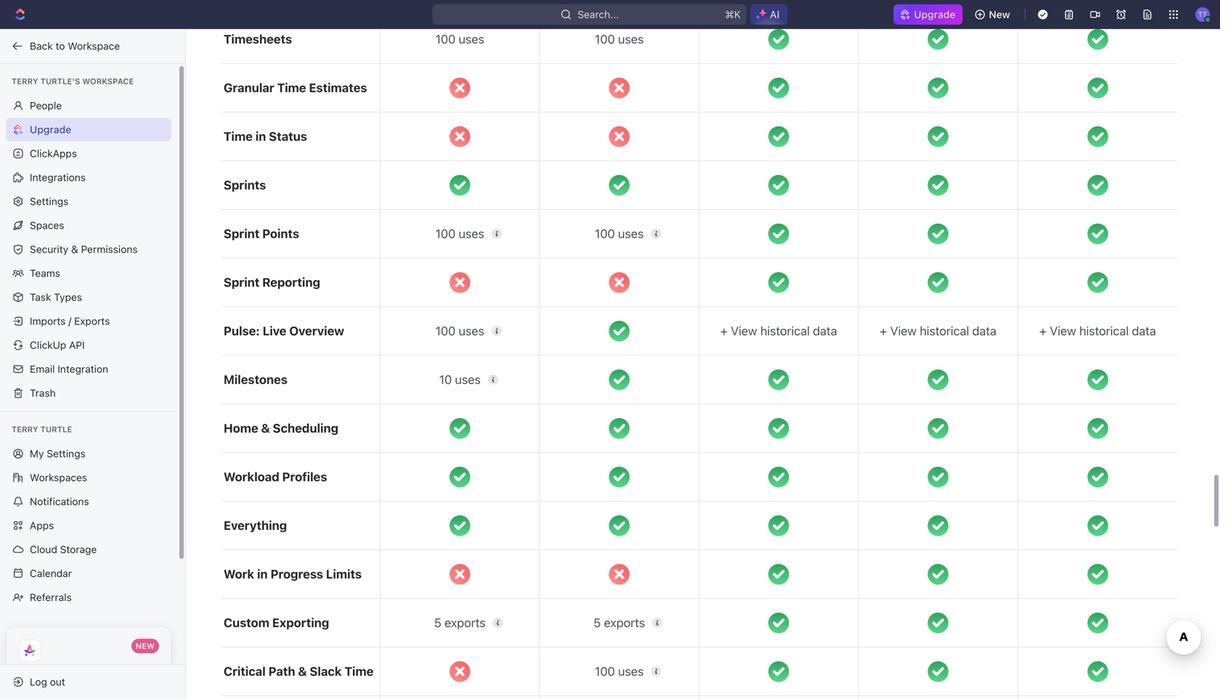 Task type: describe. For each thing, give the bounding box(es) containing it.
close image for sprint reporting
[[450, 272, 470, 293]]

3 + from the left
[[1039, 324, 1047, 338]]

limits
[[326, 567, 362, 582]]

email
[[30, 363, 55, 375]]

workspaces
[[30, 472, 87, 484]]

people
[[30, 100, 62, 111]]

1 exports from the left
[[445, 616, 486, 630]]

sprint for sprint points
[[224, 227, 260, 241]]

reporting
[[262, 275, 320, 290]]

out
[[50, 676, 65, 688]]

my
[[30, 448, 44, 460]]

my settings
[[30, 448, 85, 460]]

time in status
[[224, 129, 307, 144]]

workload profiles
[[224, 470, 327, 484]]

ai
[[770, 8, 780, 20]]

notifications
[[30, 496, 89, 508]]

security & permissions link
[[6, 238, 171, 261]]

upgrade for top upgrade link
[[914, 8, 956, 20]]

to
[[56, 40, 65, 52]]

task
[[30, 291, 51, 303]]

settings link
[[6, 190, 171, 213]]

sprints
[[224, 178, 266, 192]]

referrals
[[30, 592, 72, 604]]

workload
[[224, 470, 279, 484]]

trash
[[30, 387, 56, 399]]

2 historical from the left
[[920, 324, 969, 338]]

security
[[30, 243, 68, 255]]

everything
[[224, 519, 287, 533]]

spaces link
[[6, 214, 171, 237]]

ai button
[[750, 4, 788, 25]]

clickup api
[[30, 339, 85, 351]]

teams link
[[6, 262, 171, 285]]

3 + view historical data from the left
[[1039, 324, 1156, 338]]

workspace for back to workspace
[[68, 40, 120, 52]]

integrations
[[30, 171, 86, 183]]

terry turtle's workspace
[[12, 77, 134, 86]]

exports
[[74, 315, 110, 327]]

0 vertical spatial time
[[277, 81, 306, 95]]

turtle's
[[40, 77, 80, 86]]

⌘k
[[725, 8, 741, 20]]

profiles
[[282, 470, 327, 484]]

in for progress
[[257, 567, 268, 582]]

10
[[439, 373, 452, 387]]

clickup api link
[[6, 334, 171, 357]]

storage
[[60, 544, 97, 556]]

upgrade for leftmost upgrade link
[[30, 123, 71, 135]]

clickapps
[[30, 147, 77, 159]]

task types
[[30, 291, 82, 303]]

new button
[[969, 3, 1019, 26]]

2 + view historical data from the left
[[880, 324, 997, 338]]

search...
[[578, 8, 619, 20]]

custom exporting
[[224, 616, 329, 630]]

email integration
[[30, 363, 108, 375]]

2 + from the left
[[880, 324, 887, 338]]

work
[[224, 567, 254, 582]]

permissions
[[81, 243, 138, 255]]

1 + from the left
[[720, 324, 728, 338]]

points
[[262, 227, 299, 241]]

custom
[[224, 616, 269, 630]]

pulse: live overview
[[224, 324, 344, 338]]

email integration link
[[6, 358, 171, 381]]

sprint points
[[224, 227, 299, 241]]

0 horizontal spatial new
[[136, 642, 155, 651]]

referrals link
[[6, 586, 171, 609]]

in for status
[[255, 129, 266, 144]]

0 horizontal spatial upgrade link
[[6, 118, 171, 141]]

granular time estimates
[[224, 81, 367, 95]]

3 view from the left
[[1050, 324, 1076, 338]]

tt
[[1198, 10, 1207, 18]]

imports
[[30, 315, 66, 327]]

integration
[[58, 363, 108, 375]]

my settings link
[[6, 442, 171, 466]]

turtle
[[40, 425, 72, 434]]

1 historical from the left
[[760, 324, 810, 338]]

estimates
[[309, 81, 367, 95]]



Task type: vqa. For each thing, say whether or not it's contained in the screenshot.
Task
yes



Task type: locate. For each thing, give the bounding box(es) containing it.
cloud storage link
[[6, 538, 171, 561]]

0 vertical spatial upgrade
[[914, 8, 956, 20]]

1 data from the left
[[813, 324, 837, 338]]

exporting
[[272, 616, 329, 630]]

1 horizontal spatial + view historical data
[[880, 324, 997, 338]]

apps link
[[6, 514, 171, 537]]

2 data from the left
[[972, 324, 997, 338]]

0 vertical spatial in
[[255, 129, 266, 144]]

3 historical from the left
[[1079, 324, 1129, 338]]

1 view from the left
[[731, 324, 757, 338]]

progress
[[271, 567, 323, 582]]

1 5 exports from the left
[[434, 616, 486, 630]]

in left status
[[255, 129, 266, 144]]

upgrade up the clickapps
[[30, 123, 71, 135]]

0 horizontal spatial historical
[[760, 324, 810, 338]]

0 horizontal spatial 5 exports
[[434, 616, 486, 630]]

critical path & slack time
[[224, 665, 374, 679]]

calendar
[[30, 568, 72, 580]]

back to workspace button
[[6, 34, 172, 58]]

path
[[269, 665, 295, 679]]

home & scheduling
[[224, 421, 339, 436]]

in
[[255, 129, 266, 144], [257, 567, 268, 582]]

2 vertical spatial &
[[298, 665, 307, 679]]

/
[[68, 315, 71, 327]]

view
[[731, 324, 757, 338], [890, 324, 917, 338], [1050, 324, 1076, 338]]

in right work
[[257, 567, 268, 582]]

timesheets
[[224, 32, 292, 46]]

work in progress limits
[[224, 567, 362, 582]]

terry
[[12, 77, 38, 86], [12, 425, 38, 434]]

workspace for terry turtle's workspace
[[82, 77, 134, 86]]

close image
[[450, 78, 470, 98], [609, 78, 630, 98], [450, 126, 470, 147], [609, 126, 630, 147], [609, 272, 630, 293], [450, 564, 470, 585], [609, 564, 630, 585]]

types
[[54, 291, 82, 303]]

2 horizontal spatial time
[[345, 665, 374, 679]]

live
[[263, 324, 286, 338]]

back
[[30, 40, 53, 52]]

upgrade link left new button
[[894, 4, 963, 25]]

1 + view historical data from the left
[[720, 324, 837, 338]]

2 vertical spatial time
[[345, 665, 374, 679]]

1 vertical spatial terry
[[12, 425, 38, 434]]

1 vertical spatial upgrade link
[[6, 118, 171, 141]]

2 horizontal spatial view
[[1050, 324, 1076, 338]]

sprint reporting
[[224, 275, 320, 290]]

0 vertical spatial workspace
[[68, 40, 120, 52]]

slack
[[310, 665, 342, 679]]

0 horizontal spatial time
[[224, 129, 253, 144]]

0 vertical spatial &
[[71, 243, 78, 255]]

time right granular
[[277, 81, 306, 95]]

close image
[[450, 272, 470, 293], [450, 662, 470, 682]]

2 5 exports from the left
[[594, 616, 645, 630]]

clickup
[[30, 339, 66, 351]]

integrations link
[[6, 166, 171, 189]]

1 horizontal spatial upgrade
[[914, 8, 956, 20]]

status
[[269, 129, 307, 144]]

0 vertical spatial upgrade link
[[894, 4, 963, 25]]

cloud storage
[[30, 544, 97, 556]]

& for security
[[71, 243, 78, 255]]

& right home
[[261, 421, 270, 436]]

1 vertical spatial settings
[[47, 448, 85, 460]]

2 horizontal spatial &
[[298, 665, 307, 679]]

& for home
[[261, 421, 270, 436]]

historical
[[760, 324, 810, 338], [920, 324, 969, 338], [1079, 324, 1129, 338]]

2 horizontal spatial + view historical data
[[1039, 324, 1156, 338]]

1 horizontal spatial historical
[[920, 324, 969, 338]]

1 vertical spatial workspace
[[82, 77, 134, 86]]

0 vertical spatial new
[[989, 8, 1010, 20]]

security & permissions
[[30, 243, 138, 255]]

back to workspace
[[30, 40, 120, 52]]

trash link
[[6, 382, 171, 405]]

1 close image from the top
[[450, 272, 470, 293]]

0 vertical spatial sprint
[[224, 227, 260, 241]]

new
[[989, 8, 1010, 20], [136, 642, 155, 651]]

terry up my
[[12, 425, 38, 434]]

uses
[[459, 32, 484, 46], [618, 32, 644, 46], [459, 227, 484, 241], [618, 227, 644, 241], [459, 324, 484, 338], [455, 373, 481, 387], [618, 665, 644, 679]]

settings up workspaces
[[47, 448, 85, 460]]

& right security
[[71, 243, 78, 255]]

workspace right to
[[68, 40, 120, 52]]

1 horizontal spatial upgrade link
[[894, 4, 963, 25]]

imports / exports
[[30, 315, 110, 327]]

0 vertical spatial close image
[[450, 272, 470, 293]]

terry up people
[[12, 77, 38, 86]]

2 horizontal spatial data
[[1132, 324, 1156, 338]]

upgrade left new button
[[914, 8, 956, 20]]

1 horizontal spatial time
[[277, 81, 306, 95]]

calendar link
[[6, 562, 171, 585]]

scheduling
[[273, 421, 339, 436]]

log
[[30, 676, 47, 688]]

workspace inside button
[[68, 40, 120, 52]]

settings up the spaces
[[30, 195, 69, 207]]

2 sprint from the top
[[224, 275, 260, 290]]

log out button
[[6, 671, 173, 694]]

home
[[224, 421, 258, 436]]

0 horizontal spatial + view historical data
[[720, 324, 837, 338]]

upgrade link
[[894, 4, 963, 25], [6, 118, 171, 141]]

time right slack
[[345, 665, 374, 679]]

0 horizontal spatial upgrade
[[30, 123, 71, 135]]

exports
[[445, 616, 486, 630], [604, 616, 645, 630]]

check image
[[1087, 29, 1108, 50], [1087, 126, 1108, 147], [609, 175, 630, 196], [768, 175, 789, 196], [928, 175, 949, 196], [1087, 175, 1108, 196], [928, 224, 949, 244], [1087, 224, 1108, 244], [1087, 272, 1108, 293], [768, 370, 789, 390], [1087, 370, 1108, 390], [928, 418, 949, 439], [1087, 418, 1108, 439], [609, 467, 630, 488], [768, 467, 789, 488], [1087, 467, 1108, 488], [450, 516, 470, 536], [609, 516, 630, 536], [768, 516, 789, 536], [928, 516, 949, 536], [1087, 516, 1108, 536], [768, 564, 789, 585], [768, 613, 789, 634], [928, 613, 949, 634], [1087, 662, 1108, 682]]

tt button
[[1191, 3, 1214, 26]]

notifications link
[[6, 490, 171, 513]]

terry for people
[[12, 77, 38, 86]]

1 horizontal spatial view
[[890, 324, 917, 338]]

+ view historical data
[[720, 324, 837, 338], [880, 324, 997, 338], [1039, 324, 1156, 338]]

1 sprint from the top
[[224, 227, 260, 241]]

1 horizontal spatial 5
[[594, 616, 601, 630]]

pulse:
[[224, 324, 260, 338]]

2 exports from the left
[[604, 616, 645, 630]]

1 horizontal spatial +
[[880, 324, 887, 338]]

1 terry from the top
[[12, 77, 38, 86]]

workspaces link
[[6, 466, 171, 490]]

2 terry from the top
[[12, 425, 38, 434]]

&
[[71, 243, 78, 255], [261, 421, 270, 436], [298, 665, 307, 679]]

1 vertical spatial new
[[136, 642, 155, 651]]

1 horizontal spatial data
[[972, 324, 997, 338]]

1 vertical spatial close image
[[450, 662, 470, 682]]

2 view from the left
[[890, 324, 917, 338]]

0 vertical spatial terry
[[12, 77, 38, 86]]

2 close image from the top
[[450, 662, 470, 682]]

1 horizontal spatial new
[[989, 8, 1010, 20]]

0 vertical spatial settings
[[30, 195, 69, 207]]

1 vertical spatial sprint
[[224, 275, 260, 290]]

2 5 from the left
[[594, 616, 601, 630]]

sprint up the pulse:
[[224, 275, 260, 290]]

1 vertical spatial &
[[261, 421, 270, 436]]

log out
[[30, 676, 65, 688]]

0 horizontal spatial +
[[720, 324, 728, 338]]

apps
[[30, 520, 54, 532]]

milestones
[[224, 373, 288, 387]]

1 5 from the left
[[434, 616, 441, 630]]

new inside button
[[989, 8, 1010, 20]]

0 horizontal spatial view
[[731, 324, 757, 338]]

+
[[720, 324, 728, 338], [880, 324, 887, 338], [1039, 324, 1047, 338]]

terry turtle
[[12, 425, 72, 434]]

1 horizontal spatial 5 exports
[[594, 616, 645, 630]]

task types link
[[6, 286, 171, 309]]

imports / exports link
[[6, 310, 171, 333]]

sprint for sprint reporting
[[224, 275, 260, 290]]

critical
[[224, 665, 266, 679]]

teams
[[30, 267, 60, 279]]

0 horizontal spatial 5
[[434, 616, 441, 630]]

check image
[[768, 29, 789, 50], [928, 29, 949, 50], [768, 78, 789, 98], [928, 78, 949, 98], [1087, 78, 1108, 98], [768, 126, 789, 147], [928, 126, 949, 147], [450, 175, 470, 196], [768, 224, 789, 244], [768, 272, 789, 293], [928, 272, 949, 293], [609, 321, 630, 342], [609, 370, 630, 390], [928, 370, 949, 390], [450, 418, 470, 439], [609, 418, 630, 439], [768, 418, 789, 439], [450, 467, 470, 488], [928, 467, 949, 488], [928, 564, 949, 585], [1087, 564, 1108, 585], [1087, 613, 1108, 634], [768, 662, 789, 682], [928, 662, 949, 682]]

sprint left points
[[224, 227, 260, 241]]

0 horizontal spatial data
[[813, 324, 837, 338]]

close image for critical path & slack time
[[450, 662, 470, 682]]

& right path
[[298, 665, 307, 679]]

5 exports
[[434, 616, 486, 630], [594, 616, 645, 630]]

api
[[69, 339, 85, 351]]

1 vertical spatial in
[[257, 567, 268, 582]]

0 horizontal spatial exports
[[445, 616, 486, 630]]

people link
[[6, 94, 171, 117]]

overview
[[289, 324, 344, 338]]

workspace
[[68, 40, 120, 52], [82, 77, 134, 86]]

time up sprints
[[224, 129, 253, 144]]

granular
[[224, 81, 274, 95]]

1 vertical spatial time
[[224, 129, 253, 144]]

data
[[813, 324, 837, 338], [972, 324, 997, 338], [1132, 324, 1156, 338]]

1 vertical spatial upgrade
[[30, 123, 71, 135]]

terry for my settings
[[12, 425, 38, 434]]

2 horizontal spatial +
[[1039, 324, 1047, 338]]

upgrade link up "clickapps" link
[[6, 118, 171, 141]]

0 horizontal spatial &
[[71, 243, 78, 255]]

spaces
[[30, 219, 64, 231]]

1 horizontal spatial exports
[[604, 616, 645, 630]]

workspace up the people link
[[82, 77, 134, 86]]

100
[[435, 32, 456, 46], [595, 32, 615, 46], [435, 227, 456, 241], [595, 227, 615, 241], [435, 324, 456, 338], [595, 665, 615, 679]]

1 horizontal spatial &
[[261, 421, 270, 436]]

3 data from the left
[[1132, 324, 1156, 338]]

clickapps link
[[6, 142, 171, 165]]

10 uses
[[439, 373, 481, 387]]

2 horizontal spatial historical
[[1079, 324, 1129, 338]]



